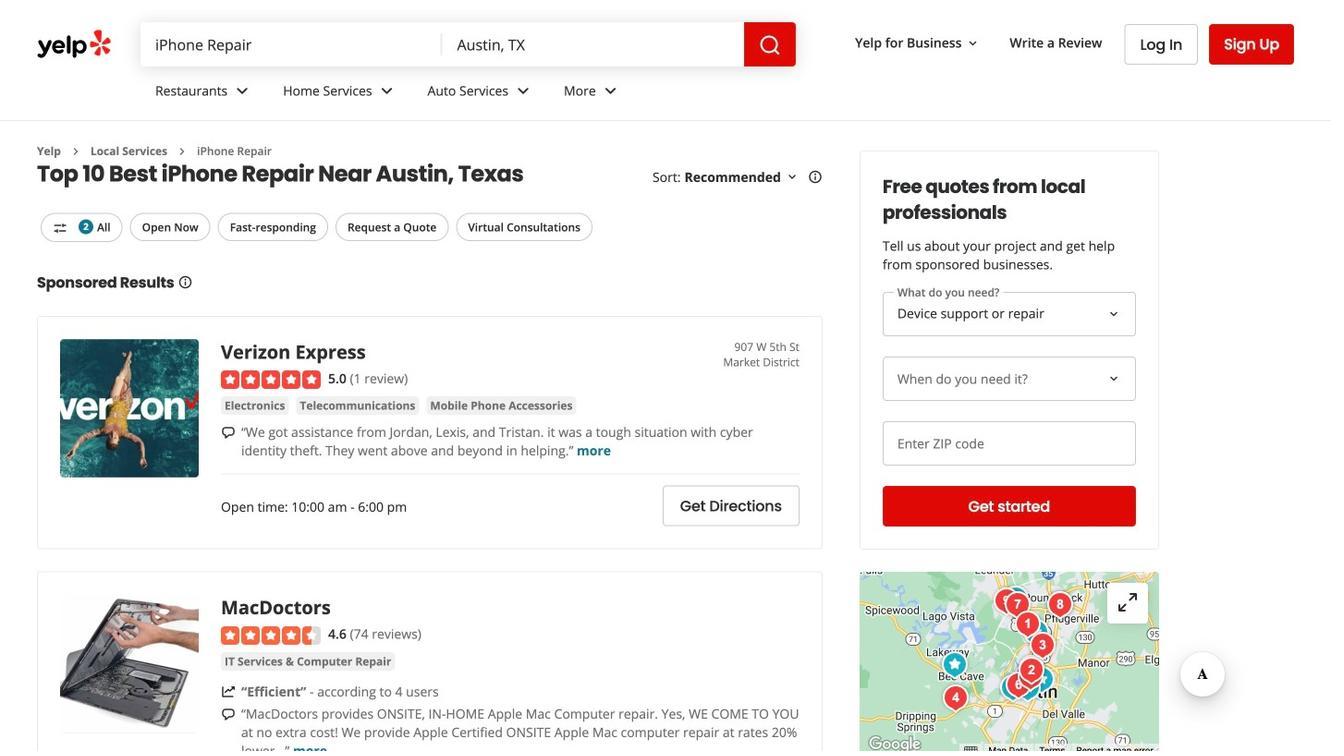 Task type: describe. For each thing, give the bounding box(es) containing it.
16 trending v2 image
[[221, 685, 236, 700]]

2 16 chevron right v2 image from the left
[[175, 144, 190, 159]]

none field address, neighborhood, city, state or zip
[[443, 22, 745, 67]]

1 16 chevron right v2 image from the left
[[68, 144, 83, 159]]

1 vertical spatial 16 info v2 image
[[178, 275, 193, 290]]

16 chevron down v2 image
[[966, 36, 981, 51]]

business categories element
[[141, 67, 1295, 120]]

2 24 chevron down v2 image from the left
[[600, 80, 622, 102]]

address, neighborhood, city, state or zip text field
[[443, 22, 745, 67]]

When do you need it? field
[[883, 357, 1137, 401]]

2 24 chevron down v2 image from the left
[[512, 80, 535, 102]]



Task type: locate. For each thing, give the bounding box(es) containing it.
24 chevron down v2 image
[[231, 80, 254, 102], [600, 80, 622, 102]]

1 horizontal spatial 24 chevron down v2 image
[[512, 80, 535, 102]]

search image
[[759, 34, 782, 56]]

0 horizontal spatial 16 info v2 image
[[178, 275, 193, 290]]

24 chevron down v2 image down things to do, nail salons, plumbers text box
[[231, 80, 254, 102]]

none field things to do, nail salons, plumbers
[[141, 22, 443, 67]]

0 horizontal spatial 24 chevron down v2 image
[[231, 80, 254, 102]]

0 vertical spatial 16 info v2 image
[[808, 170, 823, 185]]

1 none field from the left
[[141, 22, 443, 67]]

4.6 star rating image
[[221, 627, 321, 646]]

0 horizontal spatial 16 chevron right v2 image
[[68, 144, 83, 159]]

None field
[[141, 22, 443, 67], [443, 22, 745, 67]]

24 chevron down v2 image down address, neighborhood, city, state or zip text box
[[600, 80, 622, 102]]

things to do, nail salons, plumbers text field
[[141, 22, 443, 67]]

None search field
[[141, 22, 796, 67]]

16 chevron down v2 image
[[785, 170, 800, 185]]

1 horizontal spatial 24 chevron down v2 image
[[600, 80, 622, 102]]

2 none field from the left
[[443, 22, 745, 67]]

1 24 chevron down v2 image from the left
[[376, 80, 398, 102]]

1 24 chevron down v2 image from the left
[[231, 80, 254, 102]]

1 horizontal spatial 16 chevron right v2 image
[[175, 144, 190, 159]]

16 chevron right v2 image
[[68, 144, 83, 159], [175, 144, 190, 159]]

16 speech v2 image
[[221, 426, 236, 441]]

filters group
[[37, 213, 597, 242]]

5 star rating image
[[221, 371, 321, 390]]

What do you need? field
[[883, 292, 1137, 337]]

24 chevron down v2 image
[[376, 80, 398, 102], [512, 80, 535, 102]]

  text field
[[883, 422, 1137, 466]]

1 horizontal spatial 16 info v2 image
[[808, 170, 823, 185]]

16 info v2 image
[[808, 170, 823, 185], [178, 275, 193, 290]]

0 horizontal spatial 24 chevron down v2 image
[[376, 80, 398, 102]]

16 filter v2 image
[[53, 221, 68, 236]]

16 speech v2 image
[[221, 708, 236, 723]]



Task type: vqa. For each thing, say whether or not it's contained in the screenshot.
filters Group
yes



